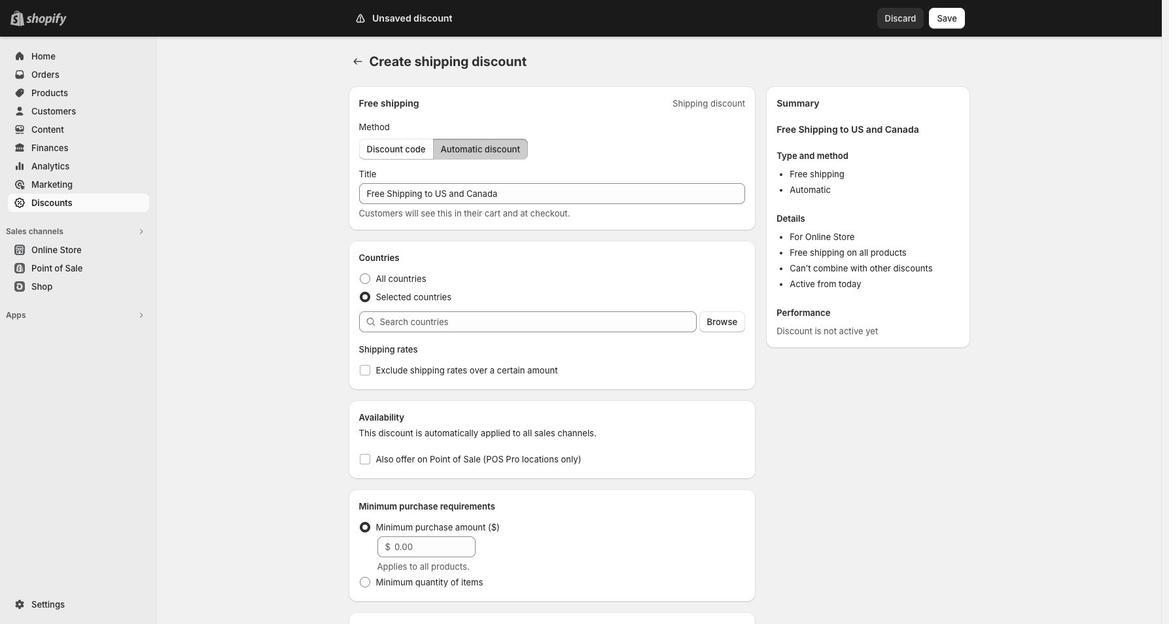 Task type: describe. For each thing, give the bounding box(es) containing it.
Search countries text field
[[380, 312, 697, 332]]

0.00 text field
[[395, 537, 475, 558]]



Task type: locate. For each thing, give the bounding box(es) containing it.
None text field
[[359, 183, 746, 204]]

shopify image
[[26, 13, 67, 26]]



Task type: vqa. For each thing, say whether or not it's contained in the screenshot.
bottom PEACH
no



